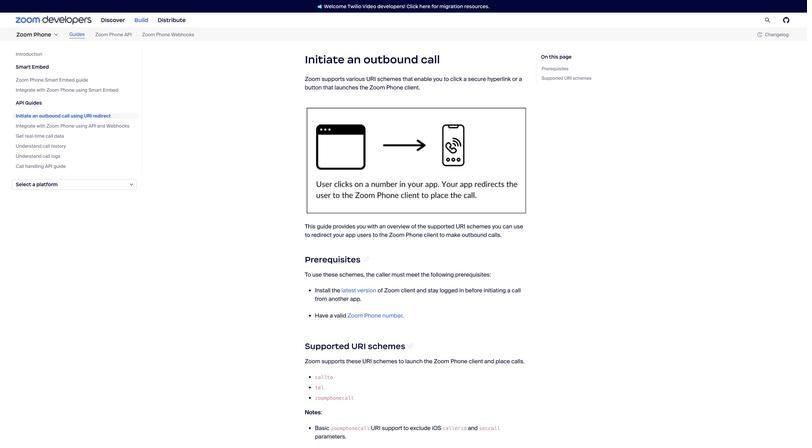 Task type: describe. For each thing, give the bounding box(es) containing it.
1 vertical spatial supported uri schemes
[[305, 342, 406, 352]]

can
[[503, 223, 513, 231]]

click
[[407, 3, 419, 9]]

0 horizontal spatial smart
[[16, 64, 31, 70]]

schemes,
[[340, 271, 365, 279]]

schemes inside zoom supports various uri schemes that enable you to click a secure hyperlink or a button that launches the zoom phone client.
[[378, 76, 402, 83]]

support
[[382, 425, 403, 433]]

call
[[16, 163, 24, 170]]

to right users
[[373, 232, 378, 239]]

initiate for initiate an outbound call
[[305, 53, 345, 67]]

before
[[466, 287, 483, 295]]

initiate an outbound call using uri redirect
[[16, 113, 111, 119]]

overview
[[387, 223, 410, 231]]

latest
[[342, 287, 356, 295]]

outbound for initiate an outbound call using uri redirect
[[39, 113, 61, 119]]

video
[[363, 3, 377, 9]]

install
[[315, 287, 331, 295]]

get
[[16, 133, 24, 139]]

zoom phone number link
[[348, 312, 403, 320]]

.
[[403, 312, 404, 320]]

launch
[[406, 358, 423, 366]]

using for uri
[[71, 113, 83, 119]]

prerequisites:
[[456, 271, 491, 279]]

client inside this guide provides you with an overview of the supported uri schemes you can use to redirect your app users to the zoom phone client to make outbound calls.
[[424, 232, 439, 239]]

and inside basic zoomphonecall uri support to exclude ios callerid and seccall parameters.
[[468, 425, 478, 433]]

must
[[392, 271, 405, 279]]

supports for various
[[322, 76, 345, 83]]

the right launch
[[424, 358, 433, 366]]

down image
[[54, 33, 58, 37]]

following
[[431, 271, 454, 279]]

on this page
[[542, 54, 572, 60]]

0 vertical spatial zoomphonecall
[[315, 396, 354, 402]]

0 vertical spatial webhooks
[[171, 31, 194, 38]]

an for initiate an outbound call
[[348, 53, 361, 67]]

callerid
[[443, 426, 467, 432]]

your
[[333, 232, 345, 239]]

to inside basic zoomphonecall uri support to exclude ios callerid and seccall parameters.
[[404, 425, 409, 433]]

0 horizontal spatial prerequisites
[[305, 255, 361, 265]]

twilio
[[348, 3, 362, 9]]

various
[[347, 76, 365, 83]]

developers!
[[378, 3, 406, 9]]

menu containing introduction
[[12, 47, 142, 174]]

welcome twilio video developers! click here for migration resources. link
[[311, 3, 496, 10]]

app.
[[350, 296, 362, 303]]

notes
[[305, 409, 321, 417]]

ios
[[432, 425, 442, 433]]

caller
[[376, 271, 391, 279]]

changelog link
[[758, 31, 789, 38]]

webhooks inside 'menu'
[[107, 123, 130, 129]]

provides
[[333, 223, 356, 231]]

:
[[321, 409, 322, 417]]

the left supported
[[418, 223, 427, 231]]

exclude
[[410, 425, 431, 433]]

welcome twilio video developers! click here for migration resources.
[[324, 3, 490, 9]]

time
[[35, 133, 45, 139]]

1 horizontal spatial prerequisites
[[542, 66, 569, 72]]

zoom inside this guide provides you with an overview of the supported uri schemes you can use to redirect your app users to the zoom phone client to make outbound calls.
[[389, 232, 405, 239]]

0 horizontal spatial use
[[313, 271, 322, 279]]

zoom supports these uri schemes to launch the zoom phone client and place calls.
[[305, 358, 525, 366]]

initiate an outbound call
[[305, 53, 440, 67]]

zoom phone webhooks
[[142, 31, 194, 38]]

app
[[346, 232, 356, 239]]

these for supports
[[347, 358, 361, 366]]

redirect inside 'menu'
[[93, 113, 111, 119]]

calls. inside this guide provides you with an overview of the supported uri schemes you can use to redirect your app users to the zoom phone client to make outbound calls.
[[489, 232, 502, 239]]

this
[[550, 54, 559, 60]]

2 vertical spatial embed
[[103, 87, 119, 93]]

and inside "of zoom client and stay logged in before initiating a call from another app."
[[417, 287, 427, 295]]

1 horizontal spatial guides
[[69, 31, 85, 38]]

zoom phone api
[[95, 31, 132, 38]]

valid
[[335, 312, 346, 320]]

outbound for initiate an outbound call
[[364, 53, 419, 67]]

another
[[329, 296, 349, 303]]

to
[[305, 271, 311, 279]]

call handling api guide
[[16, 163, 66, 170]]

resources.
[[465, 3, 490, 9]]

uri inside zoom supports various uri schemes that enable you to click a secure hyperlink or a button that launches the zoom phone client.
[[367, 76, 376, 83]]

outbound inside this guide provides you with an overview of the supported uri schemes you can use to redirect your app users to the zoom phone client to make outbound calls.
[[462, 232, 487, 239]]

guides inside 'menu'
[[25, 100, 42, 106]]

integrate with zoom phone using smart embed
[[16, 87, 119, 93]]

2 horizontal spatial client
[[469, 358, 483, 366]]

schemes down number
[[368, 342, 406, 352]]

to down the this
[[305, 232, 310, 239]]

api guides
[[16, 100, 42, 106]]

to down supported
[[440, 232, 445, 239]]

data
[[54, 133, 64, 139]]

integrate for integrate with zoom phone using smart embed
[[16, 87, 35, 93]]

notification image
[[318, 4, 322, 9]]

call down get real-time call data
[[43, 143, 50, 150]]

page
[[560, 54, 572, 60]]

schemes down prerequisites link
[[573, 75, 592, 81]]

the up "another"
[[332, 287, 341, 295]]

stay
[[428, 287, 439, 295]]

to inside zoom supports various uri schemes that enable you to click a secure hyperlink or a button that launches the zoom phone client.
[[444, 76, 449, 83]]

of zoom client and stay logged in before initiating a call from another app.
[[315, 287, 521, 303]]

meet
[[406, 271, 420, 279]]

this
[[305, 223, 316, 231]]

smart embed
[[16, 64, 49, 70]]

logs
[[51, 153, 60, 160]]

0 horizontal spatial you
[[357, 223, 366, 231]]

notification image
[[318, 4, 324, 9]]

notes :
[[305, 409, 322, 417]]

for
[[432, 3, 439, 9]]

using for api
[[76, 123, 87, 129]]

initiate for initiate an outbound call using uri redirect
[[16, 113, 31, 119]]

tel
[[315, 385, 324, 391]]

initiating
[[484, 287, 506, 295]]

to use these schemes, the caller must meet the following prerequisites:
[[305, 271, 491, 279]]

redirect inside this guide provides you with an overview of the supported uri schemes you can use to redirect your app users to the zoom phone client to make outbound calls.
[[312, 232, 332, 239]]

have a valid zoom phone number .
[[315, 312, 404, 320]]

supports for these
[[322, 358, 345, 366]]

understand call logs
[[16, 153, 60, 160]]

version
[[358, 287, 377, 295]]

prerequisites link
[[542, 65, 592, 72]]



Task type: locate. For each thing, give the bounding box(es) containing it.
zoom phone
[[16, 31, 51, 38]]

2 vertical spatial an
[[380, 223, 386, 231]]

1 understand from the top
[[16, 143, 41, 150]]

history
[[51, 143, 66, 150]]

guides
[[69, 31, 85, 38], [25, 100, 42, 106]]

1 vertical spatial these
[[347, 358, 361, 366]]

that
[[403, 76, 413, 83], [323, 84, 334, 92]]

1 horizontal spatial supported
[[542, 75, 564, 81]]

with up users
[[368, 223, 378, 231]]

0 vertical spatial use
[[514, 223, 524, 231]]

1 integrate from the top
[[16, 87, 35, 93]]

call
[[421, 53, 440, 67], [62, 113, 70, 119], [46, 133, 53, 139], [43, 143, 50, 150], [43, 153, 50, 160], [512, 287, 521, 295]]

using down initiate an outbound call using uri redirect
[[76, 123, 87, 129]]

2 horizontal spatial smart
[[89, 87, 102, 93]]

call left the logs
[[43, 153, 50, 160]]

these for use
[[323, 271, 338, 279]]

uri inside this guide provides you with an overview of the supported uri schemes you can use to redirect your app users to the zoom phone client to make outbound calls.
[[456, 223, 466, 231]]

supports inside zoom supports various uri schemes that enable you to click a secure hyperlink or a button that launches the zoom phone client.
[[322, 76, 345, 83]]

2 vertical spatial client
[[469, 358, 483, 366]]

0 vertical spatial supported
[[542, 75, 564, 81]]

supports up launches
[[322, 76, 345, 83]]

0 horizontal spatial embed
[[32, 64, 49, 70]]

supported down prerequisites link
[[542, 75, 564, 81]]

guides right the down icon
[[69, 31, 85, 38]]

client
[[424, 232, 439, 239], [401, 287, 416, 295], [469, 358, 483, 366]]

schemes down initiate an outbound call
[[378, 76, 402, 83]]

1 vertical spatial supports
[[322, 358, 345, 366]]

1 horizontal spatial of
[[412, 223, 417, 231]]

1 horizontal spatial supported uri schemes
[[542, 75, 592, 81]]

0 vertical spatial guides
[[69, 31, 85, 38]]

0 vertical spatial that
[[403, 76, 413, 83]]

with down zoom phone smart embed guide
[[37, 87, 45, 93]]

outbound inside 'menu'
[[39, 113, 61, 119]]

get real-time call data
[[16, 133, 64, 139]]

prerequisites
[[542, 66, 569, 72], [305, 255, 361, 265]]

launches
[[335, 84, 359, 92]]

1 vertical spatial guide
[[54, 163, 66, 170]]

these
[[323, 271, 338, 279], [347, 358, 361, 366]]

1 vertical spatial initiate
[[16, 113, 31, 119]]

0 vertical spatial an
[[348, 53, 361, 67]]

1 vertical spatial zoomphonecall
[[331, 426, 370, 432]]

call inside "of zoom client and stay logged in before initiating a call from another app."
[[512, 287, 521, 295]]

phone inside this guide provides you with an overview of the supported uri schemes you can use to redirect your app users to the zoom phone client to make outbound calls.
[[406, 232, 423, 239]]

2 vertical spatial with
[[368, 223, 378, 231]]

real-
[[25, 133, 35, 139]]

supported uri schemes link
[[542, 75, 592, 82]]

using down zoom phone smart embed guide
[[76, 87, 87, 93]]

of right version
[[378, 287, 383, 295]]

0 horizontal spatial guides
[[25, 100, 42, 106]]

have
[[315, 312, 329, 320]]

call right initiating
[[512, 287, 521, 295]]

you inside zoom supports various uri schemes that enable you to click a secure hyperlink or a button that launches the zoom phone client.
[[434, 76, 443, 83]]

1 vertical spatial supported
[[305, 342, 350, 352]]

supported uri schemes down have a valid zoom phone number .
[[305, 342, 406, 352]]

the left caller
[[366, 271, 375, 279]]

initiate up the button
[[305, 53, 345, 67]]

prerequisites up 'schemes,'
[[305, 255, 361, 265]]

zoom developer logo image
[[16, 16, 92, 24]]

latest version link
[[342, 287, 377, 295]]

make
[[446, 232, 461, 239]]

zoomphonecall inside basic zoomphonecall uri support to exclude ios callerid and seccall parameters.
[[331, 426, 370, 432]]

call up the 'enable'
[[421, 53, 440, 67]]

handling
[[25, 163, 44, 170]]

the down overview at the bottom of page
[[380, 232, 388, 239]]

1 horizontal spatial smart
[[45, 77, 58, 83]]

0 horizontal spatial guide
[[54, 163, 66, 170]]

supported down have in the bottom left of the page
[[305, 342, 350, 352]]

the
[[360, 84, 369, 92], [418, 223, 427, 231], [380, 232, 388, 239], [366, 271, 375, 279], [421, 271, 430, 279], [332, 287, 341, 295], [424, 358, 433, 366]]

2 integrate from the top
[[16, 123, 35, 129]]

callto
[[315, 375, 333, 381]]

embed
[[32, 64, 49, 70], [59, 77, 75, 83], [103, 87, 119, 93]]

welcome
[[324, 3, 347, 9]]

1 vertical spatial redirect
[[312, 232, 332, 239]]

0 horizontal spatial calls.
[[489, 232, 502, 239]]

0 horizontal spatial outbound
[[39, 113, 61, 119]]

a right or
[[519, 76, 523, 83]]

of right overview at the bottom of page
[[412, 223, 417, 231]]

client inside "of zoom client and stay logged in before initiating a call from another app."
[[401, 287, 416, 295]]

1 horizontal spatial initiate
[[305, 53, 345, 67]]

integrate
[[16, 87, 35, 93], [16, 123, 35, 129]]

zoom phone webhooks link
[[142, 31, 194, 38]]

an inside this guide provides you with an overview of the supported uri schemes you can use to redirect your app users to the zoom phone client to make outbound calls.
[[380, 223, 386, 231]]

guide
[[76, 77, 88, 83], [54, 163, 66, 170], [317, 223, 332, 231]]

you left can
[[493, 223, 502, 231]]

0 horizontal spatial supported uri schemes
[[305, 342, 406, 352]]

guides down zoom phone smart embed guide
[[25, 100, 42, 106]]

from
[[315, 296, 327, 303]]

1 horizontal spatial webhooks
[[171, 31, 194, 38]]

an left overview at the bottom of page
[[380, 223, 386, 231]]

supported uri schemes
[[542, 75, 592, 81], [305, 342, 406, 352]]

1 vertical spatial of
[[378, 287, 383, 295]]

0 vertical spatial supports
[[322, 76, 345, 83]]

a right click
[[464, 76, 467, 83]]

guide inside this guide provides you with an overview of the supported uri schemes you can use to redirect your app users to the zoom phone client to make outbound calls.
[[317, 223, 332, 231]]

1 vertical spatial use
[[313, 271, 322, 279]]

0 vertical spatial guide
[[76, 77, 88, 83]]

1 vertical spatial with
[[37, 123, 45, 129]]

basic zoomphonecall uri support to exclude ios callerid and seccall parameters.
[[315, 425, 500, 441]]

zoomphonecall up parameters.
[[331, 426, 370, 432]]

1 horizontal spatial guide
[[76, 77, 88, 83]]

2 horizontal spatial you
[[493, 223, 502, 231]]

integrate for integrate with zoom phone using api and webhooks
[[16, 123, 35, 129]]

0 vertical spatial initiate
[[305, 53, 345, 67]]

integrate up api guides
[[16, 87, 35, 93]]

client down supported
[[424, 232, 439, 239]]

of inside this guide provides you with an overview of the supported uri schemes you can use to redirect your app users to the zoom phone client to make outbound calls.
[[412, 223, 417, 231]]

1 horizontal spatial outbound
[[364, 53, 419, 67]]

an inside 'menu'
[[32, 113, 38, 119]]

2 vertical spatial outbound
[[462, 232, 487, 239]]

search image
[[765, 17, 771, 23], [765, 17, 771, 23]]

1 horizontal spatial these
[[347, 358, 361, 366]]

understand for understand call logs
[[16, 153, 41, 160]]

0 vertical spatial understand
[[16, 143, 41, 150]]

zoom
[[16, 31, 32, 38], [95, 31, 108, 38], [142, 31, 155, 38], [305, 76, 321, 83], [16, 77, 29, 83], [370, 84, 385, 92], [47, 87, 59, 93], [47, 123, 59, 129], [389, 232, 405, 239], [385, 287, 400, 295], [348, 312, 363, 320], [305, 358, 321, 366], [434, 358, 450, 366]]

use
[[514, 223, 524, 231], [313, 271, 322, 279]]

0 horizontal spatial an
[[32, 113, 38, 119]]

0 horizontal spatial of
[[378, 287, 383, 295]]

1 horizontal spatial that
[[403, 76, 413, 83]]

with up get real-time call data
[[37, 123, 45, 129]]

1 horizontal spatial use
[[514, 223, 524, 231]]

with for integrate with zoom phone using api and webhooks
[[37, 123, 45, 129]]

0 vertical spatial with
[[37, 87, 45, 93]]

2 understand from the top
[[16, 153, 41, 160]]

2 horizontal spatial guide
[[317, 223, 332, 231]]

2 vertical spatial guide
[[317, 223, 332, 231]]

1 vertical spatial understand
[[16, 153, 41, 160]]

zoomphonecall down tel
[[315, 396, 354, 402]]

integrate up the real-
[[16, 123, 35, 129]]

1 horizontal spatial redirect
[[312, 232, 332, 239]]

you right the 'enable'
[[434, 76, 443, 83]]

1 vertical spatial webhooks
[[107, 123, 130, 129]]

seccall
[[480, 426, 500, 432]]

redirect up integrate with zoom phone using api and webhooks
[[93, 113, 111, 119]]

to right support
[[404, 425, 409, 433]]

in
[[460, 287, 464, 295]]

0 vertical spatial these
[[323, 271, 338, 279]]

uri
[[565, 75, 572, 81], [367, 76, 376, 83], [84, 113, 92, 119], [456, 223, 466, 231], [352, 342, 366, 352], [363, 358, 372, 366], [371, 425, 381, 433]]

1 horizontal spatial embed
[[59, 77, 75, 83]]

guide up integrate with zoom phone using smart embed
[[76, 77, 88, 83]]

migration
[[440, 3, 464, 9]]

0 horizontal spatial initiate
[[16, 113, 31, 119]]

supported
[[428, 223, 455, 231]]

1 supports from the top
[[322, 76, 345, 83]]

basic
[[315, 425, 330, 433]]

zoom phone smart embed guide
[[16, 77, 88, 83]]

supported uri schemes down prerequisites link
[[542, 75, 592, 81]]

outbound
[[364, 53, 419, 67], [39, 113, 61, 119], [462, 232, 487, 239]]

supports up callto
[[322, 358, 345, 366]]

0 horizontal spatial redirect
[[93, 113, 111, 119]]

using for smart
[[76, 87, 87, 93]]

supported
[[542, 75, 564, 81], [305, 342, 350, 352]]

click
[[451, 76, 463, 83]]

users
[[357, 232, 372, 239]]

1 vertical spatial prerequisites
[[305, 255, 361, 265]]

1 vertical spatial using
[[71, 113, 83, 119]]

with inside this guide provides you with an overview of the supported uri schemes you can use to redirect your app users to the zoom phone client to make outbound calls.
[[368, 223, 378, 231]]

2 vertical spatial using
[[76, 123, 87, 129]]

schemes left launch
[[374, 358, 398, 366]]

to left launch
[[399, 358, 404, 366]]

client down meet
[[401, 287, 416, 295]]

this guide provides you with an overview of the supported uri schemes you can use to redirect your app users to the zoom phone client to make outbound calls.
[[305, 223, 524, 239]]

0 horizontal spatial webhooks
[[107, 123, 130, 129]]

schemes
[[573, 75, 592, 81], [378, 76, 402, 83], [467, 223, 491, 231], [368, 342, 406, 352], [374, 358, 398, 366]]

client left place
[[469, 358, 483, 366]]

0 vertical spatial redirect
[[93, 113, 111, 119]]

github image
[[784, 17, 790, 23], [784, 17, 790, 23]]

integrate with zoom phone using api and webhooks
[[16, 123, 130, 129]]

and inside 'menu'
[[97, 123, 105, 129]]

call up integrate with zoom phone using api and webhooks
[[62, 113, 70, 119]]

1 horizontal spatial calls.
[[512, 358, 525, 366]]

to
[[444, 76, 449, 83], [305, 232, 310, 239], [373, 232, 378, 239], [440, 232, 445, 239], [399, 358, 404, 366], [404, 425, 409, 433]]

schemes inside this guide provides you with an overview of the supported uri schemes you can use to redirect your app users to the zoom phone client to make outbound calls.
[[467, 223, 491, 231]]

understand up handling
[[16, 153, 41, 160]]

initiate
[[305, 53, 345, 67], [16, 113, 31, 119]]

0 vertical spatial prerequisites
[[542, 66, 569, 72]]

history image
[[758, 32, 766, 37], [758, 32, 763, 37]]

the inside zoom supports various uri schemes that enable you to click a secure hyperlink or a button that launches the zoom phone client.
[[360, 84, 369, 92]]

initiate down api guides
[[16, 113, 31, 119]]

phone inside zoom phone api link
[[109, 31, 123, 38]]

phone inside zoom phone webhooks link
[[156, 31, 170, 38]]

2 vertical spatial smart
[[89, 87, 102, 93]]

guide down the logs
[[54, 163, 66, 170]]

using up integrate with zoom phone using api and webhooks
[[71, 113, 83, 119]]

0 horizontal spatial these
[[323, 271, 338, 279]]

1 horizontal spatial client
[[424, 232, 439, 239]]

1 vertical spatial calls.
[[512, 358, 525, 366]]

1 vertical spatial that
[[323, 84, 334, 92]]

1 vertical spatial outbound
[[39, 113, 61, 119]]

call left data
[[46, 133, 53, 139]]

uri inside basic zoomphonecall uri support to exclude ios callerid and seccall parameters.
[[371, 425, 381, 433]]

that right the button
[[323, 84, 334, 92]]

button
[[305, 84, 322, 92]]

to left click
[[444, 76, 449, 83]]

menu
[[12, 47, 142, 174]]

guides link
[[69, 31, 85, 38]]

guide right the this
[[317, 223, 332, 231]]

0 vertical spatial outbound
[[364, 53, 419, 67]]

1 vertical spatial an
[[32, 113, 38, 119]]

api
[[124, 31, 132, 38], [16, 100, 24, 106], [89, 123, 96, 129], [45, 163, 53, 170]]

0 horizontal spatial that
[[323, 84, 334, 92]]

0 horizontal spatial supported
[[305, 342, 350, 352]]

place
[[496, 358, 510, 366]]

introduction
[[16, 51, 42, 57]]

of inside "of zoom client and stay logged in before initiating a call from another app."
[[378, 287, 383, 295]]

you
[[434, 76, 443, 83], [357, 223, 366, 231], [493, 223, 502, 231]]

initiate inside 'menu'
[[16, 113, 31, 119]]

parameters.
[[315, 433, 347, 441]]

redirect down the this
[[312, 232, 332, 239]]

2 horizontal spatial embed
[[103, 87, 119, 93]]

zoom phone api link
[[95, 31, 132, 38]]

use right to
[[313, 271, 322, 279]]

0 vertical spatial calls.
[[489, 232, 502, 239]]

webhooks
[[171, 31, 194, 38], [107, 123, 130, 129]]

phone inside zoom supports various uri schemes that enable you to click a secure hyperlink or a button that launches the zoom phone client.
[[387, 84, 403, 92]]

0 vertical spatial smart
[[16, 64, 31, 70]]

you up users
[[357, 223, 366, 231]]

calls.
[[489, 232, 502, 239], [512, 358, 525, 366]]

use right can
[[514, 223, 524, 231]]

a inside "of zoom client and stay logged in before initiating a call from another app."
[[508, 287, 511, 295]]

schemes left can
[[467, 223, 491, 231]]

understand call history
[[16, 143, 66, 150]]

changelog
[[766, 31, 789, 38]]

here
[[420, 3, 431, 9]]

understand down the real-
[[16, 143, 41, 150]]

1 vertical spatial embed
[[59, 77, 75, 83]]

zoom supports various uri schemes that enable you to click a secure hyperlink or a button that launches the zoom phone client.
[[305, 76, 523, 92]]

number
[[383, 312, 403, 320]]

0 vertical spatial client
[[424, 232, 439, 239]]

prerequisites down "on this page"
[[542, 66, 569, 72]]

with
[[37, 87, 45, 93], [37, 123, 45, 129], [368, 223, 378, 231]]

1 vertical spatial client
[[401, 287, 416, 295]]

2 horizontal spatial an
[[380, 223, 386, 231]]

an for initiate an outbound call using uri redirect
[[32, 113, 38, 119]]

2 supports from the top
[[322, 358, 345, 366]]

0 vertical spatial of
[[412, 223, 417, 231]]

0 vertical spatial supported uri schemes
[[542, 75, 592, 81]]

1 vertical spatial guides
[[25, 100, 42, 106]]

an up the various
[[348, 53, 361, 67]]

of
[[412, 223, 417, 231], [378, 287, 383, 295]]

understand for understand call history
[[16, 143, 41, 150]]

or
[[513, 76, 518, 83]]

1 horizontal spatial you
[[434, 76, 443, 83]]

use inside this guide provides you with an overview of the supported uri schemes you can use to redirect your app users to the zoom phone client to make outbound calls.
[[514, 223, 524, 231]]

zoom inside "of zoom client and stay logged in before initiating a call from another app."
[[385, 287, 400, 295]]

2 horizontal spatial outbound
[[462, 232, 487, 239]]

smart
[[16, 64, 31, 70], [45, 77, 58, 83], [89, 87, 102, 93]]

the right meet
[[421, 271, 430, 279]]

0 horizontal spatial client
[[401, 287, 416, 295]]

a right initiating
[[508, 287, 511, 295]]

1 vertical spatial integrate
[[16, 123, 35, 129]]

secure
[[468, 76, 486, 83]]

with for integrate with zoom phone using smart embed
[[37, 87, 45, 93]]

a left "valid"
[[330, 312, 333, 320]]

0 vertical spatial embed
[[32, 64, 49, 70]]

0 vertical spatial integrate
[[16, 87, 35, 93]]

the down the various
[[360, 84, 369, 92]]

enable
[[415, 76, 432, 83]]

0 vertical spatial using
[[76, 87, 87, 93]]

install the latest version
[[315, 287, 377, 295]]

an down api guides
[[32, 113, 38, 119]]

client.
[[405, 84, 420, 92]]

that up "client."
[[403, 76, 413, 83]]

1 horizontal spatial an
[[348, 53, 361, 67]]



Task type: vqa. For each thing, say whether or not it's contained in the screenshot.
API
yes



